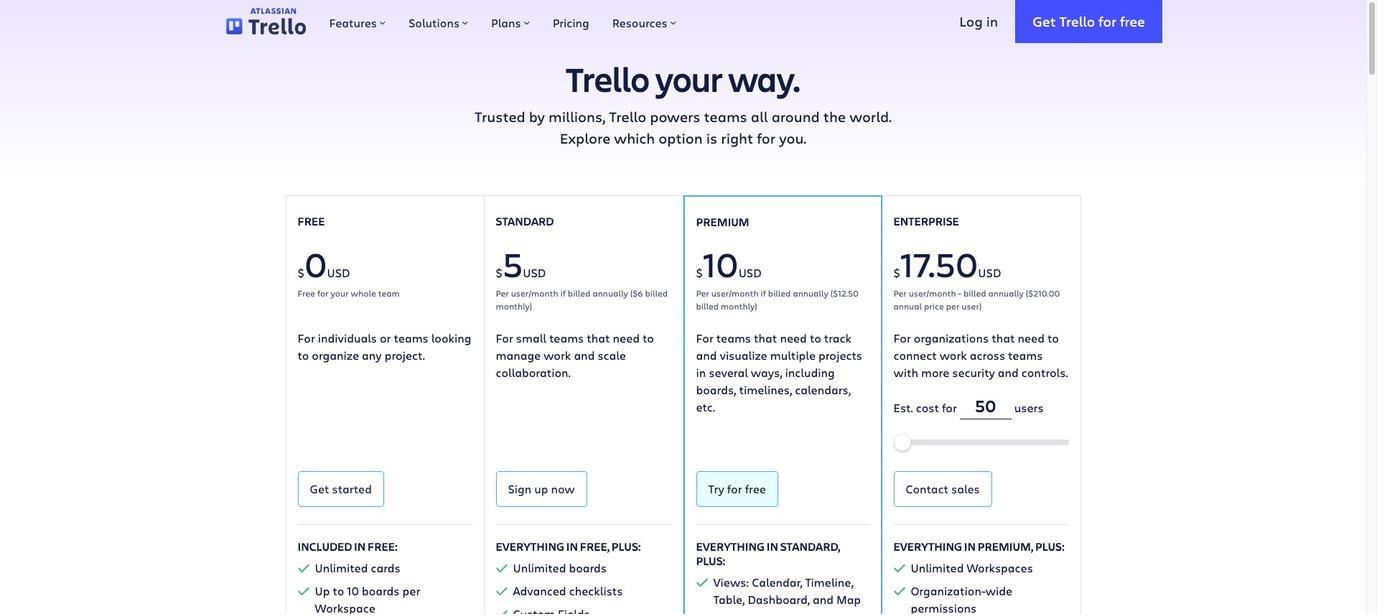 Task type: describe. For each thing, give the bounding box(es) containing it.
started
[[332, 481, 372, 496]]

plus: for unlimited boards
[[612, 539, 641, 554]]

pricing link
[[541, 0, 601, 43]]

if for 10
[[761, 288, 766, 299]]

permissions
[[911, 601, 977, 614]]

unlimited cards
[[315, 561, 401, 576]]

log
[[960, 12, 983, 30]]

timelines,
[[740, 382, 793, 397]]

everything for everything in free, plus:
[[496, 539, 565, 554]]

est.
[[894, 400, 914, 415]]

visualize
[[720, 348, 768, 363]]

organizations
[[914, 331, 989, 346]]

$ 10 usd per user/month if billed annually ($12.50 billed monthly)
[[696, 241, 859, 312]]

0 vertical spatial free
[[1121, 12, 1146, 30]]

collaboration.
[[496, 365, 571, 380]]

multiple
[[771, 348, 816, 363]]

to inside for individuals or teams looking to organize any project.
[[298, 348, 309, 363]]

$ for 17.50
[[894, 265, 901, 280]]

get started
[[310, 481, 372, 496]]

cost
[[916, 400, 940, 415]]

$ 5 usd per user/month if billed annually ($6 billed monthly)
[[496, 241, 668, 312]]

$ for 5
[[496, 265, 503, 280]]

to inside for small teams that need to manage work and scale collaboration.
[[643, 331, 654, 346]]

get for get trello for free
[[1033, 12, 1056, 30]]

monthly) for 5
[[496, 301, 532, 312]]

boards inside up to 10 boards per workspace
[[362, 584, 400, 599]]

right
[[721, 129, 754, 148]]

per inside up to 10 boards per workspace
[[403, 584, 420, 599]]

resources
[[613, 15, 668, 30]]

unlimited workspaces
[[911, 561, 1034, 576]]

pricing
[[553, 15, 590, 30]]

plus: for unlimited workspaces
[[1036, 539, 1065, 554]]

($6
[[630, 288, 643, 299]]

try
[[709, 481, 725, 496]]

0 vertical spatial boards
[[569, 561, 607, 576]]

to inside up to 10 boards per workspace
[[333, 584, 344, 599]]

with
[[894, 365, 919, 380]]

cards
[[371, 561, 401, 576]]

teams inside for organizations that need to connect work across teams with more security and controls.
[[1009, 348, 1043, 363]]

premium
[[696, 214, 750, 229]]

unlimited for organization-
[[911, 561, 964, 576]]

for for for individuals or teams looking to organize any project.
[[298, 331, 315, 346]]

users
[[1015, 400, 1044, 415]]

security
[[953, 365, 995, 380]]

solutions button
[[397, 0, 480, 43]]

that for for organizations that need to connect work across teams with more security and controls.
[[992, 331, 1015, 346]]

unlimited boards
[[513, 561, 607, 576]]

need for for organizations that need to connect work across teams with more security and controls.
[[1018, 331, 1045, 346]]

for for for organizations that need to connect work across teams with more security and controls.
[[894, 331, 911, 346]]

features
[[329, 15, 377, 30]]

($210.00
[[1026, 288, 1061, 299]]

is
[[707, 129, 718, 148]]

across
[[970, 348, 1006, 363]]

option
[[659, 129, 703, 148]]

in inside for teams that need to track and visualize multiple projects in several ways, including boards, timelines, calendars, etc.
[[696, 365, 706, 380]]

$ 0 usd free for your whole team
[[298, 241, 400, 299]]

everything for everything in premium, plus:
[[894, 539, 963, 554]]

usd for 5
[[523, 265, 546, 280]]

map
[[837, 592, 861, 607]]

billed for 5
[[568, 288, 591, 299]]

usd for 17.50
[[979, 265, 1002, 280]]

billed for 10
[[769, 288, 791, 299]]

up
[[315, 584, 330, 599]]

unlimited for up
[[315, 561, 368, 576]]

-
[[959, 288, 962, 299]]

per for 10
[[696, 288, 710, 299]]

workspace
[[315, 601, 376, 614]]

log in link
[[943, 0, 1016, 43]]

more
[[922, 365, 950, 380]]

in for everything in standard, plus: views: calendar, timeline, table, dashboard, and map
[[767, 539, 779, 554]]

that for for teams that need to track and visualize multiple projects in several ways, including boards, timelines, calendars, etc.
[[754, 331, 778, 346]]

any
[[362, 348, 382, 363]]

you.
[[780, 129, 807, 148]]

contact
[[906, 481, 949, 496]]

project.
[[385, 348, 425, 363]]

up
[[535, 481, 549, 496]]

up to 10 boards per workspace
[[315, 584, 420, 614]]

need for for teams that need to track and visualize multiple projects in several ways, including boards, timelines, calendars, etc.
[[780, 331, 807, 346]]

track
[[824, 331, 852, 346]]

contact sales
[[906, 481, 980, 496]]

etc.
[[696, 400, 715, 415]]

included in free:
[[298, 539, 398, 554]]

for organizations that need to connect work across teams with more security and controls.
[[894, 331, 1069, 380]]

way.
[[729, 56, 801, 101]]

sales
[[952, 481, 980, 496]]

1 vertical spatial trello
[[566, 56, 650, 101]]

try for free link
[[696, 471, 779, 507]]

resources button
[[601, 0, 688, 43]]

and inside for organizations that need to connect work across teams with more security and controls.
[[998, 365, 1019, 380]]

for teams that need to track and visualize multiple projects in several ways, including boards, timelines, calendars, etc.
[[696, 331, 863, 415]]

several
[[709, 365, 748, 380]]

ways,
[[751, 365, 783, 380]]

boards,
[[696, 382, 737, 397]]

which
[[614, 129, 655, 148]]

premium,
[[978, 539, 1034, 554]]

($12.50
[[831, 288, 859, 299]]

get started link
[[298, 471, 384, 507]]

for individuals or teams looking to organize any project.
[[298, 331, 472, 363]]

teams inside for teams that need to track and visualize multiple projects in several ways, including boards, timelines, calendars, etc.
[[717, 331, 751, 346]]

standard,
[[781, 539, 841, 554]]

contact sales link
[[894, 471, 993, 507]]

plans button
[[480, 0, 541, 43]]

everything for everything in standard, plus: views: calendar, timeline, table, dashboard, and map
[[696, 539, 765, 554]]

advanced
[[513, 584, 567, 599]]

advanced checklists
[[513, 584, 623, 599]]

sign
[[508, 481, 532, 496]]



Task type: locate. For each thing, give the bounding box(es) containing it.
everything in free, plus:
[[496, 539, 641, 554]]

trusted
[[475, 107, 526, 126]]

1 free from the top
[[298, 213, 325, 228]]

get inside get trello for free link
[[1033, 12, 1056, 30]]

3 for from the left
[[696, 331, 714, 346]]

Users number field
[[960, 393, 1012, 420]]

1 vertical spatial get
[[310, 481, 329, 496]]

billed left ($6
[[568, 288, 591, 299]]

2 horizontal spatial need
[[1018, 331, 1045, 346]]

2 horizontal spatial plus:
[[1036, 539, 1065, 554]]

everything inside everything in standard, plus: views: calendar, timeline, table, dashboard, and map
[[696, 539, 765, 554]]

user/month inside the '$ 17.50 usd per user/month - billed annually ($210.00 annual price per user)'
[[909, 288, 957, 299]]

need up "multiple"
[[780, 331, 807, 346]]

get right the log in
[[1033, 12, 1056, 30]]

$ inside $ 10 usd per user/month if billed annually ($12.50 billed monthly)
[[696, 265, 703, 280]]

for inside for teams that need to track and visualize multiple projects in several ways, including boards, timelines, calendars, etc.
[[696, 331, 714, 346]]

1 horizontal spatial that
[[754, 331, 778, 346]]

individuals
[[318, 331, 377, 346]]

per inside the '$ 17.50 usd per user/month - billed annually ($210.00 annual price per user)'
[[894, 288, 907, 299]]

usd
[[327, 265, 350, 280], [523, 265, 546, 280], [739, 265, 762, 280], [979, 265, 1002, 280]]

$ inside the '$ 17.50 usd per user/month - billed annually ($210.00 annual price per user)'
[[894, 265, 901, 280]]

your
[[656, 56, 723, 101], [331, 288, 349, 299]]

1 horizontal spatial your
[[656, 56, 723, 101]]

for for for teams that need to track and visualize multiple projects in several ways, including boards, timelines, calendars, etc.
[[696, 331, 714, 346]]

views:
[[714, 575, 749, 590]]

1 horizontal spatial boards
[[569, 561, 607, 576]]

to inside for organizations that need to connect work across teams with more security and controls.
[[1048, 331, 1059, 346]]

1 usd from the left
[[327, 265, 350, 280]]

and inside everything in standard, plus: views: calendar, timeline, table, dashboard, and map
[[813, 592, 834, 607]]

calendars,
[[795, 382, 851, 397]]

that inside for organizations that need to connect work across teams with more security and controls.
[[992, 331, 1015, 346]]

2 horizontal spatial per
[[894, 288, 907, 299]]

1 horizontal spatial if
[[761, 288, 766, 299]]

looking
[[432, 331, 472, 346]]

your left whole
[[331, 288, 349, 299]]

0 horizontal spatial that
[[587, 331, 610, 346]]

checklists
[[569, 584, 623, 599]]

0 horizontal spatial per
[[403, 584, 420, 599]]

billed up "multiple"
[[769, 288, 791, 299]]

annually inside $ 5 usd per user/month if billed annually ($6 billed monthly)
[[593, 288, 628, 299]]

log in
[[960, 12, 999, 30]]

0 vertical spatial your
[[656, 56, 723, 101]]

team
[[378, 288, 400, 299]]

dashboard,
[[748, 592, 810, 607]]

2 work from the left
[[940, 348, 968, 363]]

scale
[[598, 348, 626, 363]]

user/month for 5
[[511, 288, 559, 299]]

work
[[544, 348, 571, 363], [940, 348, 968, 363]]

plus:
[[612, 539, 641, 554], [1036, 539, 1065, 554], [696, 553, 726, 568]]

1 vertical spatial per
[[403, 584, 420, 599]]

to
[[643, 331, 654, 346], [810, 331, 822, 346], [1048, 331, 1059, 346], [298, 348, 309, 363], [333, 584, 344, 599]]

usd inside $ 10 usd per user/month if billed annually ($12.50 billed monthly)
[[739, 265, 762, 280]]

$ inside $ 0 usd free for your whole team
[[298, 265, 304, 280]]

plus: right premium,
[[1036, 539, 1065, 554]]

boards down "free,"
[[569, 561, 607, 576]]

work inside for organizations that need to connect work across teams with more security and controls.
[[940, 348, 968, 363]]

usd inside $ 0 usd free for your whole team
[[327, 265, 350, 280]]

in right log
[[987, 12, 999, 30]]

annually left the ($210.00
[[989, 288, 1024, 299]]

unlimited up organization-
[[911, 561, 964, 576]]

in left "free,"
[[567, 539, 578, 554]]

per inside the '$ 17.50 usd per user/month - billed annually ($210.00 annual price per user)'
[[947, 301, 960, 312]]

0 horizontal spatial everything
[[496, 539, 565, 554]]

need inside for teams that need to track and visualize multiple projects in several ways, including boards, timelines, calendars, etc.
[[780, 331, 807, 346]]

get for get started
[[310, 481, 329, 496]]

1 for from the left
[[298, 331, 315, 346]]

user/month down 5
[[511, 288, 559, 299]]

1 unlimited from the left
[[315, 561, 368, 576]]

1 that from the left
[[587, 331, 610, 346]]

2 for from the left
[[496, 331, 513, 346]]

per down 5
[[496, 288, 509, 299]]

per
[[496, 288, 509, 299], [696, 288, 710, 299], [894, 288, 907, 299]]

1 work from the left
[[544, 348, 571, 363]]

user/month up visualize
[[712, 288, 759, 299]]

1 vertical spatial free
[[298, 288, 315, 299]]

everything up unlimited boards
[[496, 539, 565, 554]]

usd down premium
[[739, 265, 762, 280]]

need inside for organizations that need to connect work across teams with more security and controls.
[[1018, 331, 1045, 346]]

1 monthly) from the left
[[496, 301, 532, 312]]

and inside for small teams that need to manage work and scale collaboration.
[[574, 348, 595, 363]]

0 horizontal spatial unlimited
[[315, 561, 368, 576]]

2 monthly) from the left
[[721, 301, 758, 312]]

2 $ from the left
[[496, 265, 503, 280]]

2 if from the left
[[761, 288, 766, 299]]

teams up the right
[[704, 107, 748, 126]]

for up several
[[696, 331, 714, 346]]

that
[[587, 331, 610, 346], [754, 331, 778, 346], [992, 331, 1015, 346]]

teams inside for individuals or teams looking to organize any project.
[[394, 331, 429, 346]]

3 annually from the left
[[989, 288, 1024, 299]]

for for for small teams that need to manage work and scale collaboration.
[[496, 331, 513, 346]]

per inside $ 10 usd per user/month if billed annually ($12.50 billed monthly)
[[696, 288, 710, 299]]

billed right ($6
[[645, 288, 668, 299]]

1 horizontal spatial user/month
[[712, 288, 759, 299]]

that up visualize
[[754, 331, 778, 346]]

2 horizontal spatial unlimited
[[911, 561, 964, 576]]

need up controls.
[[1018, 331, 1045, 346]]

for inside for small teams that need to manage work and scale collaboration.
[[496, 331, 513, 346]]

teams inside for small teams that need to manage work and scale collaboration.
[[550, 331, 584, 346]]

per inside $ 5 usd per user/month if billed annually ($6 billed monthly)
[[496, 288, 509, 299]]

user/month inside $ 5 usd per user/month if billed annually ($6 billed monthly)
[[511, 288, 559, 299]]

3 user/month from the left
[[909, 288, 957, 299]]

usd for 10
[[739, 265, 762, 280]]

teams right the small
[[550, 331, 584, 346]]

1 horizontal spatial get
[[1033, 12, 1056, 30]]

$ for 10
[[696, 265, 703, 280]]

and left scale
[[574, 348, 595, 363]]

user/month for 17.50
[[909, 288, 957, 299]]

1 vertical spatial 10
[[347, 584, 359, 599]]

0 horizontal spatial annually
[[593, 288, 628, 299]]

if inside $ 5 usd per user/month if billed annually ($6 billed monthly)
[[561, 288, 566, 299]]

2 free from the top
[[298, 288, 315, 299]]

all
[[751, 107, 768, 126]]

0 vertical spatial 10
[[703, 241, 739, 287]]

2 usd from the left
[[523, 265, 546, 280]]

that inside for teams that need to track and visualize multiple projects in several ways, including boards, timelines, calendars, etc.
[[754, 331, 778, 346]]

in up calendar,
[[767, 539, 779, 554]]

billed up several
[[696, 301, 719, 312]]

now
[[551, 481, 575, 496]]

for inside $ 0 usd free for your whole team
[[317, 288, 329, 299]]

get
[[1033, 12, 1056, 30], [310, 481, 329, 496]]

billed inside the '$ 17.50 usd per user/month - billed annually ($210.00 annual price per user)'
[[964, 288, 987, 299]]

0 vertical spatial trello
[[1060, 12, 1096, 30]]

annually
[[593, 288, 628, 299], [793, 288, 829, 299], [989, 288, 1024, 299]]

1 horizontal spatial annually
[[793, 288, 829, 299]]

1 if from the left
[[561, 288, 566, 299]]

in up boards,
[[696, 365, 706, 380]]

for inside trello your way. trusted by millions, trello powers teams all around the world. explore which option is right for you.
[[757, 129, 776, 148]]

if up for small teams that need to manage work and scale collaboration.
[[561, 288, 566, 299]]

4 $ from the left
[[894, 265, 901, 280]]

and
[[574, 348, 595, 363], [696, 348, 717, 363], [998, 365, 1019, 380], [813, 592, 834, 607]]

usd up user)
[[979, 265, 1002, 280]]

usd for 0
[[327, 265, 350, 280]]

in for log in
[[987, 12, 999, 30]]

that up scale
[[587, 331, 610, 346]]

connect
[[894, 348, 937, 363]]

usd down standard
[[523, 265, 546, 280]]

free
[[298, 213, 325, 228], [298, 288, 315, 299]]

free up 0
[[298, 213, 325, 228]]

everything up organization-
[[894, 539, 963, 554]]

monthly)
[[496, 301, 532, 312], [721, 301, 758, 312]]

or
[[380, 331, 391, 346]]

0 vertical spatial get
[[1033, 12, 1056, 30]]

est. cost for
[[894, 400, 957, 415]]

usd inside $ 5 usd per user/month if billed annually ($6 billed monthly)
[[523, 265, 546, 280]]

3 per from the left
[[894, 288, 907, 299]]

millions,
[[549, 107, 606, 126]]

per up annual
[[894, 288, 907, 299]]

features button
[[318, 0, 397, 43]]

in up "unlimited workspaces" on the right
[[965, 539, 976, 554]]

0 horizontal spatial boards
[[362, 584, 400, 599]]

1 horizontal spatial plus:
[[696, 553, 726, 568]]

your inside trello your way. trusted by millions, trello powers teams all around the world. explore which option is right for you.
[[656, 56, 723, 101]]

1 horizontal spatial 10
[[703, 241, 739, 287]]

17.50
[[901, 241, 979, 287]]

2 per from the left
[[696, 288, 710, 299]]

0 horizontal spatial your
[[331, 288, 349, 299]]

2 everything from the left
[[696, 539, 765, 554]]

1 user/month from the left
[[511, 288, 559, 299]]

if inside $ 10 usd per user/month if billed annually ($12.50 billed monthly)
[[761, 288, 766, 299]]

per for 5
[[496, 288, 509, 299]]

annually for 10
[[793, 288, 829, 299]]

get left started
[[310, 481, 329, 496]]

plus: up views:
[[696, 553, 726, 568]]

2 annually from the left
[[793, 288, 829, 299]]

enterprise
[[894, 213, 960, 228]]

organize
[[312, 348, 359, 363]]

1 vertical spatial your
[[331, 288, 349, 299]]

2 that from the left
[[754, 331, 778, 346]]

annual
[[894, 301, 922, 312]]

0 horizontal spatial free
[[745, 481, 766, 496]]

10 up workspace
[[347, 584, 359, 599]]

0 horizontal spatial get
[[310, 481, 329, 496]]

explore
[[560, 129, 611, 148]]

in inside everything in standard, plus: views: calendar, timeline, table, dashboard, and map
[[767, 539, 779, 554]]

sign up now link
[[496, 471, 587, 507]]

free:
[[368, 539, 398, 554]]

0
[[304, 241, 327, 287]]

annually inside the '$ 17.50 usd per user/month - billed annually ($210.00 annual price per user)'
[[989, 288, 1024, 299]]

per right ($6
[[696, 288, 710, 299]]

0 horizontal spatial need
[[613, 331, 640, 346]]

and inside for teams that need to track and visualize multiple projects in several ways, including boards, timelines, calendars, etc.
[[696, 348, 717, 363]]

teams inside trello your way. trusted by millions, trello powers teams all around the world. explore which option is right for you.
[[704, 107, 748, 126]]

user/month for 10
[[712, 288, 759, 299]]

everything up views:
[[696, 539, 765, 554]]

included
[[298, 539, 352, 554]]

0 horizontal spatial monthly)
[[496, 301, 532, 312]]

organization-
[[911, 584, 986, 599]]

1 horizontal spatial per
[[696, 288, 710, 299]]

teams
[[704, 107, 748, 126], [394, 331, 429, 346], [550, 331, 584, 346], [717, 331, 751, 346], [1009, 348, 1043, 363]]

1 per from the left
[[496, 288, 509, 299]]

for up connect on the bottom right
[[894, 331, 911, 346]]

$ for 0
[[298, 265, 304, 280]]

boards down cards
[[362, 584, 400, 599]]

world.
[[850, 107, 892, 126]]

plans
[[491, 15, 521, 30]]

monthly) for 10
[[721, 301, 758, 312]]

Users range field
[[894, 440, 1069, 446]]

3 that from the left
[[992, 331, 1015, 346]]

usd inside the '$ 17.50 usd per user/month - billed annually ($210.00 annual price per user)'
[[979, 265, 1002, 280]]

4 usd from the left
[[979, 265, 1002, 280]]

plus: inside everything in standard, plus: views: calendar, timeline, table, dashboard, and map
[[696, 553, 726, 568]]

user/month
[[511, 288, 559, 299], [712, 288, 759, 299], [909, 288, 957, 299]]

in for everything in premium, plus:
[[965, 539, 976, 554]]

monthly) up the small
[[496, 301, 532, 312]]

1 horizontal spatial need
[[780, 331, 807, 346]]

timeline,
[[806, 575, 854, 590]]

3 usd from the left
[[739, 265, 762, 280]]

work inside for small teams that need to manage work and scale collaboration.
[[544, 348, 571, 363]]

free down 0
[[298, 288, 315, 299]]

1 $ from the left
[[298, 265, 304, 280]]

to left 'organize'
[[298, 348, 309, 363]]

0 vertical spatial free
[[298, 213, 325, 228]]

3 everything from the left
[[894, 539, 963, 554]]

and up several
[[696, 348, 717, 363]]

teams up project. on the bottom left
[[394, 331, 429, 346]]

per
[[947, 301, 960, 312], [403, 584, 420, 599]]

get trello for free link
[[1016, 0, 1163, 43]]

unlimited up advanced
[[513, 561, 566, 576]]

2 need from the left
[[780, 331, 807, 346]]

including
[[786, 365, 835, 380]]

annually for 17.50
[[989, 288, 1024, 299]]

by
[[529, 107, 545, 126]]

projects
[[819, 348, 863, 363]]

$ inside $ 5 usd per user/month if billed annually ($6 billed monthly)
[[496, 265, 503, 280]]

whole
[[351, 288, 376, 299]]

user/month up price
[[909, 288, 957, 299]]

for inside for individuals or teams looking to organize any project.
[[298, 331, 315, 346]]

for inside for organizations that need to connect work across teams with more security and controls.
[[894, 331, 911, 346]]

atlassian trello image
[[226, 8, 306, 35]]

$
[[298, 265, 304, 280], [496, 265, 503, 280], [696, 265, 703, 280], [894, 265, 901, 280]]

1 annually from the left
[[593, 288, 628, 299]]

to inside for teams that need to track and visualize multiple projects in several ways, including boards, timelines, calendars, etc.
[[810, 331, 822, 346]]

10 down premium
[[703, 241, 739, 287]]

1 horizontal spatial free
[[1121, 12, 1146, 30]]

trello your way. trusted by millions, trello powers teams all around the world. explore which option is right for you.
[[475, 56, 892, 148]]

need up scale
[[613, 331, 640, 346]]

0 horizontal spatial 10
[[347, 584, 359, 599]]

in for included in free:
[[354, 539, 366, 554]]

annually inside $ 10 usd per user/month if billed annually ($12.50 billed monthly)
[[793, 288, 829, 299]]

around
[[772, 107, 820, 126]]

plus: right "free,"
[[612, 539, 641, 554]]

free inside $ 0 usd free for your whole team
[[298, 288, 315, 299]]

billed up user)
[[964, 288, 987, 299]]

2 horizontal spatial annually
[[989, 288, 1024, 299]]

in up unlimited cards
[[354, 539, 366, 554]]

if up visualize
[[761, 288, 766, 299]]

to down ($6
[[643, 331, 654, 346]]

monthly) inside $ 10 usd per user/month if billed annually ($12.50 billed monthly)
[[721, 301, 758, 312]]

0 horizontal spatial plus:
[[612, 539, 641, 554]]

0 horizontal spatial user/month
[[511, 288, 559, 299]]

user)
[[962, 301, 982, 312]]

1 vertical spatial free
[[745, 481, 766, 496]]

1 horizontal spatial everything
[[696, 539, 765, 554]]

1 horizontal spatial work
[[940, 348, 968, 363]]

teams up controls.
[[1009, 348, 1043, 363]]

billed for 17.50
[[964, 288, 987, 299]]

get inside get started link
[[310, 481, 329, 496]]

try for free
[[709, 481, 766, 496]]

and down across
[[998, 365, 1019, 380]]

annually for 5
[[593, 288, 628, 299]]

standard
[[496, 213, 554, 228]]

0 horizontal spatial if
[[561, 288, 566, 299]]

controls.
[[1022, 365, 1069, 380]]

in for everything in free, plus:
[[567, 539, 578, 554]]

free
[[1121, 12, 1146, 30], [745, 481, 766, 496]]

if for 5
[[561, 288, 566, 299]]

workspaces
[[967, 561, 1034, 576]]

3 unlimited from the left
[[911, 561, 964, 576]]

1 vertical spatial boards
[[362, 584, 400, 599]]

price
[[925, 301, 944, 312]]

and down timeline,
[[813, 592, 834, 607]]

your inside $ 0 usd free for your whole team
[[331, 288, 349, 299]]

that inside for small teams that need to manage work and scale collaboration.
[[587, 331, 610, 346]]

get trello for free
[[1033, 12, 1146, 30]]

3 need from the left
[[1018, 331, 1045, 346]]

everything in premium, plus:
[[894, 539, 1065, 554]]

calendar,
[[752, 575, 803, 590]]

0 vertical spatial per
[[947, 301, 960, 312]]

2 horizontal spatial everything
[[894, 539, 963, 554]]

usd up individuals
[[327, 265, 350, 280]]

1 need from the left
[[613, 331, 640, 346]]

organization-wide permissions
[[911, 584, 1013, 614]]

free,
[[580, 539, 610, 554]]

3 $ from the left
[[696, 265, 703, 280]]

to up controls.
[[1048, 331, 1059, 346]]

to right up
[[333, 584, 344, 599]]

user/month inside $ 10 usd per user/month if billed annually ($12.50 billed monthly)
[[712, 288, 759, 299]]

work up the collaboration.
[[544, 348, 571, 363]]

annually left ($12.50
[[793, 288, 829, 299]]

work down 'organizations'
[[940, 348, 968, 363]]

need
[[613, 331, 640, 346], [780, 331, 807, 346], [1018, 331, 1045, 346]]

0 horizontal spatial work
[[544, 348, 571, 363]]

0 horizontal spatial per
[[496, 288, 509, 299]]

for up manage
[[496, 331, 513, 346]]

that up across
[[992, 331, 1015, 346]]

10 inside up to 10 boards per workspace
[[347, 584, 359, 599]]

1 everything from the left
[[496, 539, 565, 554]]

unlimited
[[315, 561, 368, 576], [513, 561, 566, 576], [911, 561, 964, 576]]

2 horizontal spatial that
[[992, 331, 1015, 346]]

1 horizontal spatial monthly)
[[721, 301, 758, 312]]

2 vertical spatial trello
[[609, 107, 647, 126]]

1 horizontal spatial per
[[947, 301, 960, 312]]

for up 'organize'
[[298, 331, 315, 346]]

per for 17.50
[[894, 288, 907, 299]]

10 inside $ 10 usd per user/month if billed annually ($12.50 billed monthly)
[[703, 241, 739, 287]]

teams up visualize
[[717, 331, 751, 346]]

solutions
[[409, 15, 460, 30]]

monthly) up visualize
[[721, 301, 758, 312]]

2 unlimited from the left
[[513, 561, 566, 576]]

monthly) inside $ 5 usd per user/month if billed annually ($6 billed monthly)
[[496, 301, 532, 312]]

to left track
[[810, 331, 822, 346]]

annually left ($6
[[593, 288, 628, 299]]

$ 17.50 usd per user/month - billed annually ($210.00 annual price per user)
[[894, 241, 1061, 312]]

1 horizontal spatial unlimited
[[513, 561, 566, 576]]

2 user/month from the left
[[712, 288, 759, 299]]

4 for from the left
[[894, 331, 911, 346]]

table,
[[714, 592, 745, 607]]

unlimited for advanced
[[513, 561, 566, 576]]

unlimited down included in free:
[[315, 561, 368, 576]]

the
[[824, 107, 846, 126]]

2 horizontal spatial user/month
[[909, 288, 957, 299]]

your up powers
[[656, 56, 723, 101]]

5
[[503, 241, 523, 287]]

need inside for small teams that need to manage work and scale collaboration.
[[613, 331, 640, 346]]



Task type: vqa. For each thing, say whether or not it's contained in the screenshot.
Power-Ups
no



